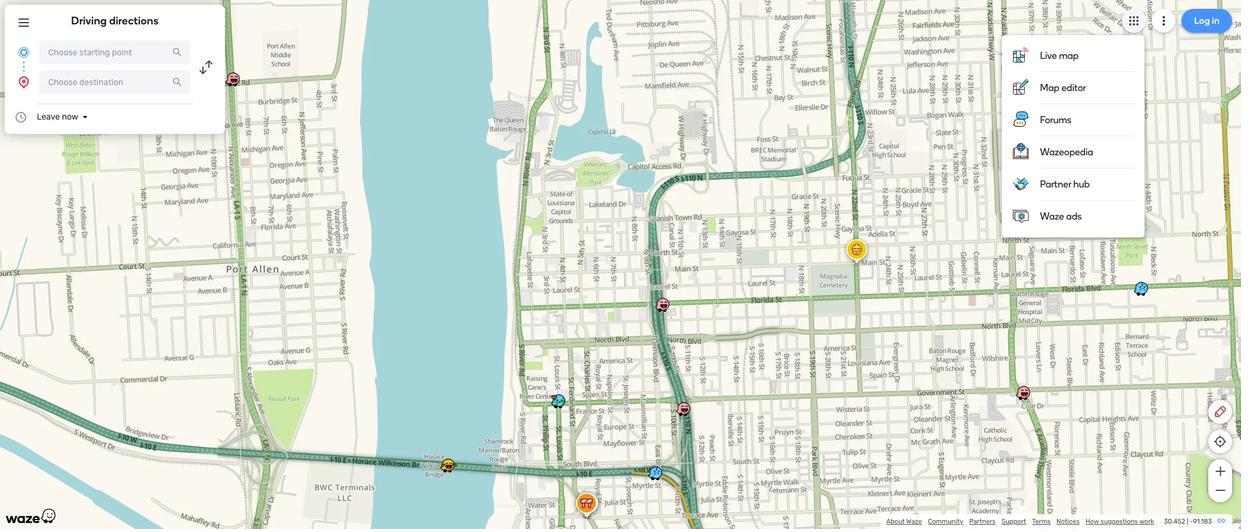 Task type: locate. For each thing, give the bounding box(es) containing it.
Choose starting point text field
[[39, 41, 191, 64]]

pencil image
[[1214, 405, 1228, 419]]

Choose destination text field
[[39, 70, 191, 94]]

how
[[1086, 518, 1100, 526]]

driving directions
[[71, 14, 159, 27]]

partners
[[970, 518, 996, 526]]

30.452
[[1165, 518, 1186, 526]]

notices
[[1057, 518, 1080, 526]]

zoom out image
[[1214, 484, 1228, 498]]

leave
[[37, 112, 60, 122]]

about waze community partners support terms notices how suggestions work
[[887, 518, 1155, 526]]

terms
[[1033, 518, 1051, 526]]

leave now
[[37, 112, 78, 122]]

link image
[[1217, 516, 1227, 526]]



Task type: vqa. For each thing, say whether or not it's contained in the screenshot.
Leave now
yes



Task type: describe. For each thing, give the bounding box(es) containing it.
community
[[928, 518, 964, 526]]

suggestions
[[1101, 518, 1139, 526]]

zoom in image
[[1214, 465, 1228, 479]]

|
[[1188, 518, 1189, 526]]

about
[[887, 518, 905, 526]]

driving
[[71, 14, 107, 27]]

-
[[1191, 518, 1194, 526]]

clock image
[[14, 110, 28, 124]]

how suggestions work link
[[1086, 518, 1155, 526]]

directions
[[109, 14, 159, 27]]

work
[[1140, 518, 1155, 526]]

notices link
[[1057, 518, 1080, 526]]

about waze link
[[887, 518, 923, 526]]

partners link
[[970, 518, 996, 526]]

waze
[[907, 518, 923, 526]]

91.183
[[1194, 518, 1213, 526]]

support link
[[1002, 518, 1027, 526]]

terms link
[[1033, 518, 1051, 526]]

30.452 | -91.183
[[1165, 518, 1213, 526]]

current location image
[[17, 45, 31, 60]]

location image
[[17, 75, 31, 89]]

support
[[1002, 518, 1027, 526]]

community link
[[928, 518, 964, 526]]

now
[[62, 112, 78, 122]]



